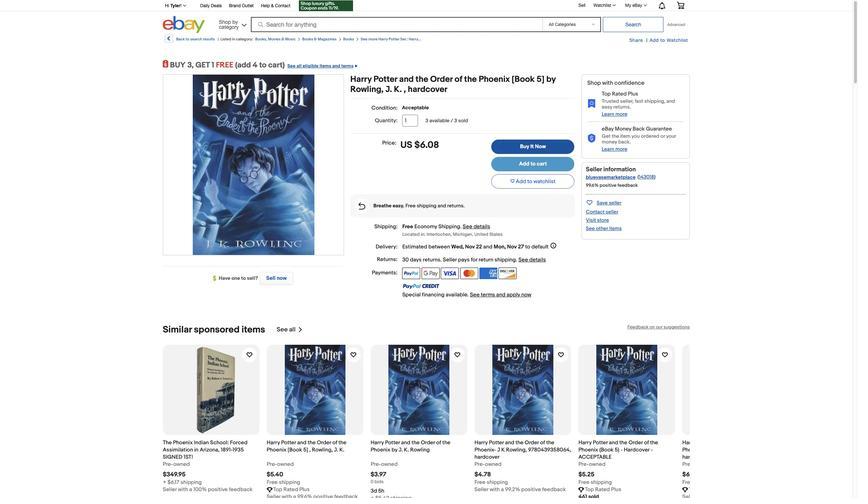 Task type: vqa. For each thing, say whether or not it's contained in the screenshot.
"Potter" in the Harry Potter and the Order of the Phoenix (Book 5) - Hardcover - ACCEPTABLE Pre-owned $5.25 Free shipping
yes



Task type: describe. For each thing, give the bounding box(es) containing it.
sell now link
[[258, 272, 293, 285]]

and inside the "harry potter and the order of the phoenix by j. k. rowling"
[[401, 440, 411, 447]]

dollar sign image
[[213, 276, 219, 282]]

| listed in category:
[[218, 37, 253, 42]]

3,
[[187, 61, 194, 70]]

shipping inside harry potter and the order of the phoenix [book 5] by rowling, j. k. , hardcover pre-owned $6.08 free shipping
[[695, 479, 716, 486]]

potter for harry potter and the order of the phoenix [book 5] , rowling, j. k.
[[281, 440, 296, 447]]

watchlist
[[534, 178, 556, 185]]

my ebay
[[626, 3, 642, 8]]

pre-owned text field for $349.95
[[163, 461, 190, 469]]

harry for harry potter and the order of the phoenix (book 5) - hardcover - acceptable pre-owned $5.25 free shipping
[[579, 440, 592, 447]]

cart)
[[268, 61, 285, 70]]

bids
[[375, 479, 384, 485]]

trusted
[[602, 98, 619, 104]]

estimated between wed, nov 22 and mon, nov 27 to default
[[402, 244, 549, 250]]

positive for $4.78
[[521, 487, 541, 494]]

& for help
[[271, 3, 274, 8]]

sell now
[[266, 275, 287, 282]]

$5.40
[[267, 471, 283, 479]]

, inside harry potter and the order of the phoenix [book 5] , rowling, j. k.
[[309, 447, 311, 454]]

money
[[602, 139, 617, 145]]

information
[[604, 166, 636, 173]]

order for harry potter and the order of the phoenix [book 5] by rowling, j. k. , hardcover pre-owned $6.08 free shipping
[[733, 440, 747, 447]]

and inside harry potter and the order of the phoenix [book 5] , rowling, j. k.
[[297, 440, 307, 447]]

shipping inside pre-owned $5.40 free shipping
[[279, 479, 300, 486]]

condition:
[[372, 105, 398, 112]]

Quantity: text field
[[402, 115, 418, 127]]

of for harry potter and the order of the phoenix (book 5) - hardcover - acceptable pre-owned $5.25 free shipping
[[644, 440, 649, 447]]

visa image
[[441, 268, 459, 279]]

plus for $5.25
[[611, 487, 622, 494]]

owned inside the phoenix indian school: forced assimilation in arizona, 1891-1935 signed 1st! pre-owned $349.95 + $6.17 shipping seller with a 100% positive feedback
[[173, 461, 190, 468]]

paypal credit image
[[402, 284, 440, 290]]

share
[[630, 37, 643, 43]]

returns. inside us $6.08 'main content'
[[447, 203, 465, 209]]

similar sponsored items
[[163, 325, 265, 336]]

+
[[163, 479, 166, 486]]

books & magazines
[[302, 37, 337, 42]]

k. for harry potter and the order of the phoenix [book 5] by rowling, j. k. , hardcover pre-owned $6.08 free shipping
[[760, 447, 765, 454]]

sponsored
[[194, 325, 240, 336]]

help & contact
[[261, 3, 291, 8]]

to left "cart" on the right top of page
[[531, 161, 536, 168]]

back to search results
[[176, 37, 215, 42]]

united
[[475, 232, 489, 237]]

to inside share | add to watchlist
[[661, 37, 665, 43]]

back to search results link
[[164, 34, 215, 46]]

guarantee
[[646, 126, 672, 133]]

shipping up discover image
[[495, 257, 516, 263]]

plus for $6.08
[[715, 487, 726, 494]]

top for $6.08
[[689, 487, 698, 494]]

pre- inside the phoenix indian school: forced assimilation in arizona, 1891-1935 signed 1st! pre-owned $349.95 + $6.17 shipping seller with a 100% positive feedback
[[163, 461, 173, 468]]

returns. inside top rated plus trusted seller, fast shipping, and easy returns. learn more
[[614, 104, 631, 110]]

rowling, for harry potter and the order of the phoenix [book 5] , rowling, j. k.
[[312, 447, 333, 454]]

$3.97
[[371, 471, 387, 479]]

to right one
[[241, 276, 246, 282]]

daily
[[200, 3, 210, 8]]

0 horizontal spatial now
[[277, 275, 287, 282]]

pre- inside harry potter and the order of the phoenix- j k rowling, 9780439358064, hardcover pre-owned $4.78 free shipping seller with a 99.2% positive feedback
[[475, 461, 485, 468]]

help & contact link
[[261, 2, 291, 10]]

seller inside the phoenix indian school: forced assimilation in arizona, 1891-1935 signed 1st! pre-owned $349.95 + $6.17 shipping seller with a 100% positive feedback
[[163, 487, 177, 494]]

$3.97 text field
[[371, 471, 387, 479]]

rowling, inside harry potter and the order of the phoenix- j k rowling, 9780439358064, hardcover pre-owned $4.78 free shipping seller with a 99.2% positive feedback
[[506, 447, 527, 454]]

4
[[253, 61, 258, 70]]

free inside pre-owned $5.40 free shipping
[[267, 479, 278, 486]]

ser.:
[[400, 37, 408, 42]]

owned inside pre-owned $3.97 0 bids 3d 5h
[[381, 461, 398, 468]]

positive for $349.95
[[208, 487, 228, 494]]

feedback inside seller information bluevasemarketplace ( 143018 ) 99.6% positive feedback
[[618, 183, 638, 188]]

sell for sell
[[579, 3, 586, 8]]

0 vertical spatial back
[[176, 37, 185, 42]]

0 vertical spatial items
[[320, 63, 331, 69]]

harry potter and the order of the phoenix- j k rowling, 9780439358064, hardcover pre-owned $4.78 free shipping seller with a 99.2% positive feedback
[[475, 440, 571, 494]]

buy
[[170, 61, 186, 70]]

harry potter and the order of the phoenix by j. k. rowling
[[371, 440, 451, 454]]

Search for anything text field
[[252, 18, 542, 31]]

to inside button
[[528, 178, 533, 185]]

the inside ebay money back guarantee get the item you ordered or your money back. learn more
[[612, 133, 619, 139]]

money
[[615, 126, 632, 133]]

potter for harry potter and the order of the phoenix (book 5) - hardcover - acceptable pre-owned $5.25 free shipping
[[593, 440, 608, 447]]

top for $5.40
[[273, 487, 282, 494]]

mon,
[[494, 244, 506, 250]]

see more harry potter ser.: harry potter and the order ... link
[[361, 37, 459, 42]]

positive inside seller information bluevasemarketplace ( 143018 ) 99.6% positive feedback
[[600, 183, 617, 188]]

brand outlet link
[[229, 2, 254, 10]]

watchlist inside share | add to watchlist
[[667, 37, 688, 43]]

potter left ser.:
[[389, 37, 400, 42]]

bluevasemarketplace link
[[586, 174, 636, 181]]

acceptable
[[579, 454, 612, 461]]

more inside ebay money back guarantee get the item you ordered or your money back. learn more
[[616, 146, 628, 152]]

owned inside harry potter and the order of the phoenix (book 5) - hardcover - acceptable pre-owned $5.25 free shipping
[[589, 461, 606, 468]]

states
[[490, 232, 503, 237]]

suggestions
[[664, 325, 690, 330]]

contact inside contact seller visit store see other items
[[586, 209, 605, 215]]

payments:
[[372, 270, 398, 276]]

add to cart
[[519, 161, 547, 168]]

0 vertical spatial see details link
[[463, 224, 490, 230]]

phoenix for harry potter and the order of the phoenix by j. k. rowling
[[371, 447, 391, 454]]

buy 3, get 1 free (add 4 to cart)
[[170, 61, 285, 70]]

k. for harry potter and the order of the phoenix [book 5] by rowling, j. k. , hardcover
[[394, 85, 402, 95]]

save
[[597, 200, 608, 206]]

5] for harry potter and the order of the phoenix [book 5] , rowling, j. k.
[[303, 447, 308, 454]]

Seller with a 99.2% positive feedback text field
[[475, 487, 566, 494]]

to left search
[[186, 37, 189, 42]]

available.
[[446, 292, 469, 298]]

confidence
[[615, 80, 645, 87]]

other
[[596, 226, 608, 232]]

days
[[410, 257, 422, 263]]

paypal image
[[402, 268, 421, 279]]

[book for harry potter and the order of the phoenix [book 5] by rowling, j. k. , hardcover pre-owned $6.08 free shipping
[[704, 447, 718, 454]]

phoenix for harry potter and the order of the phoenix [book 5] by rowling, j. k. , hardcover
[[479, 74, 510, 85]]

to right 27
[[525, 244, 530, 250]]

shipping inside the phoenix indian school: forced assimilation in arizona, 1891-1935 signed 1st! pre-owned $349.95 + $6.17 shipping seller with a 100% positive feedback
[[181, 479, 202, 486]]

and inside harry potter and the order of the phoenix [book 5] by rowling, j. k. , hardcover pre-owned $6.08 free shipping
[[713, 440, 722, 447]]

99.2%
[[505, 487, 520, 494]]

free inside harry potter and the order of the phoenix (book 5) - hardcover - acceptable pre-owned $5.25 free shipping
[[579, 479, 590, 486]]

$6.08 text field
[[683, 471, 699, 479]]

order for harry potter and the order of the phoenix by j. k. rowling
[[421, 440, 435, 447]]

with for $349.95
[[178, 487, 188, 494]]

$349.95
[[163, 471, 186, 479]]

0 horizontal spatial items
[[242, 325, 265, 336]]

by inside shop by category
[[232, 19, 238, 25]]

2 nov from the left
[[507, 244, 517, 250]]

fast
[[635, 98, 644, 104]]

items inside contact seller visit store see other items
[[609, 226, 622, 232]]

. for shipping
[[460, 224, 462, 230]]

potter right ser.:
[[419, 37, 430, 42]]

on
[[650, 325, 655, 330]]

!
[[180, 3, 182, 8]]

account navigation
[[161, 0, 690, 12]]

of for harry potter and the order of the phoenix by j. k. rowling
[[436, 440, 441, 447]]

and inside harry potter and the order of the phoenix- j k rowling, 9780439358064, hardcover pre-owned $4.78 free shipping seller with a 99.2% positive feedback
[[505, 440, 514, 447]]

(add
[[235, 61, 251, 70]]

save seller button
[[586, 199, 622, 207]]

...
[[456, 37, 459, 42]]

see more harry potter ser.: harry potter and the order ...
[[361, 37, 459, 42]]

(book
[[600, 447, 614, 454]]

with details__icon image for ebay
[[588, 134, 596, 143]]

books for books
[[343, 37, 354, 42]]

details inside free economy shipping . see details located in: interlochen, michigan, united states
[[474, 224, 490, 230]]

by inside harry potter and the order of the phoenix [book 5] by rowling, j. k. , hardcover pre-owned $6.08 free shipping
[[725, 447, 731, 454]]

Free shipping text field
[[579, 479, 612, 487]]

harry for harry potter and the order of the phoenix [book 5] by rowling, j. k. , hardcover
[[351, 74, 372, 85]]

ebay money back guarantee get the item you ordered or your money back. learn more
[[602, 126, 676, 152]]

breathe
[[374, 203, 392, 209]]

top for $5.25
[[585, 487, 594, 494]]

watchlist link
[[590, 1, 619, 10]]

my
[[626, 3, 631, 8]]

Top Rated Plus text field
[[689, 487, 726, 494]]

sell for sell now
[[266, 275, 276, 282]]

add to watchlist link
[[650, 37, 688, 44]]

free right easy.
[[406, 203, 416, 209]]

of for harry potter and the order of the phoenix- j k rowling, 9780439358064, hardcover pre-owned $4.78 free shipping seller with a 99.2% positive feedback
[[540, 440, 545, 447]]

harry for harry potter and the order of the phoenix by j. k. rowling
[[371, 440, 384, 447]]

& for books
[[314, 37, 317, 42]]

returns
[[423, 257, 440, 263]]

our
[[656, 325, 663, 330]]

seller inside harry potter and the order of the phoenix- j k rowling, 9780439358064, hardcover pre-owned $4.78 free shipping seller with a 99.2% positive feedback
[[475, 487, 489, 494]]

1 horizontal spatial details
[[530, 257, 546, 263]]

5] for harry potter and the order of the phoenix [book 5] by rowling, j. k. , hardcover
[[537, 74, 545, 85]]

us
[[401, 140, 413, 151]]

potter for harry potter and the order of the phoenix- j k rowling, 9780439358064, hardcover pre-owned $4.78 free shipping seller with a 99.2% positive feedback
[[489, 440, 504, 447]]

k. for harry potter and the order of the phoenix [book 5] , rowling, j. k.
[[340, 447, 345, 454]]

3d 5h text field
[[371, 488, 385, 495]]

of for harry potter and the order of the phoenix [book 5] by rowling, j. k. , hardcover pre-owned $6.08 free shipping
[[748, 440, 753, 447]]

special financing available. see terms and apply now
[[402, 292, 532, 298]]

with details__icon image inside us $6.08 'main content'
[[359, 203, 366, 210]]

potter for harry potter and the order of the phoenix by j. k. rowling
[[385, 440, 400, 447]]

seller,
[[620, 98, 634, 104]]

learn more link for rated
[[602, 111, 628, 117]]

2 horizontal spatial with
[[602, 80, 613, 87]]

terms inside us $6.08 'main content'
[[481, 292, 495, 298]]

top rated plus text field for $5.40
[[273, 487, 310, 494]]

acceptable
[[402, 105, 429, 111]]

seller inside us $6.08 'main content'
[[443, 257, 457, 263]]

j
[[497, 447, 500, 454]]

the phoenix indian school: forced assimilation in arizona, 1891-1935 signed 1st! pre-owned $349.95 + $6.17 shipping seller with a 100% positive feedback
[[163, 440, 253, 494]]

advanced
[[668, 22, 685, 27]]

)
[[654, 174, 656, 180]]

and inside harry potter and the order of the phoenix [book 5] by rowling, j. k. , hardcover
[[399, 74, 414, 85]]

seller inside seller information bluevasemarketplace ( 143018 ) 99.6% positive feedback
[[586, 166, 602, 173]]

harry potter and the order of the phoenix [book 5] , rowling, j. k.
[[267, 440, 347, 454]]

phoenix for harry potter and the order of the phoenix (book 5) - hardcover - acceptable pre-owned $5.25 free shipping
[[579, 447, 598, 454]]

$6.08 inside 'main content'
[[415, 140, 439, 151]]

all for see all
[[289, 326, 296, 334]]

1891-
[[221, 447, 233, 454]]

top rated plus text field for $5.25
[[585, 487, 622, 494]]

save seller
[[597, 200, 622, 206]]

5h
[[378, 488, 385, 495]]

harry for harry potter and the order of the phoenix- j k rowling, 9780439358064, hardcover pre-owned $4.78 free shipping seller with a 99.2% positive feedback
[[475, 440, 488, 447]]

plus inside top rated plus trusted seller, fast shipping, and easy returns. learn more
[[628, 91, 638, 98]]

top rated plus for $5.40
[[273, 487, 310, 494]]

order for harry potter and the order of the phoenix- j k rowling, 9780439358064, hardcover pre-owned $4.78 free shipping seller with a 99.2% positive feedback
[[525, 440, 539, 447]]

free inside harry potter and the order of the phoenix [book 5] by rowling, j. k. , hardcover pre-owned $6.08 free shipping
[[683, 479, 694, 486]]

see inside free economy shipping . see details located in: interlochen, michigan, united states
[[463, 224, 473, 230]]

$349.95 text field
[[163, 471, 186, 479]]

See all text field
[[277, 326, 296, 334]]

back inside ebay money back guarantee get the item you ordered or your money back. learn more
[[633, 126, 645, 133]]

1 horizontal spatial &
[[282, 37, 284, 42]]

$4.78
[[475, 471, 491, 479]]

(
[[638, 174, 639, 180]]

0 vertical spatial more
[[369, 37, 378, 42]]

top inside top rated plus trusted seller, fast shipping, and easy returns. learn more
[[602, 91, 611, 98]]

add for add to cart
[[519, 161, 530, 168]]

$6.08 inside harry potter and the order of the phoenix [book 5] by rowling, j. k. , hardcover pre-owned $6.08 free shipping
[[683, 471, 699, 479]]

price:
[[382, 140, 397, 147]]

free
[[216, 61, 234, 70]]

owned inside harry potter and the order of the phoenix [book 5] by rowling, j. k. , hardcover pre-owned $6.08 free shipping
[[693, 461, 710, 468]]

pre-owned text field for $5.25
[[579, 461, 606, 469]]

, for harry potter and the order of the phoenix [book 5] by rowling, j. k. , hardcover pre-owned $6.08 free shipping
[[766, 447, 767, 454]]

1
[[212, 61, 214, 70]]

owned inside pre-owned $5.40 free shipping
[[277, 461, 294, 468]]

[book for harry potter and the order of the phoenix [book 5] , rowling, j. k.
[[288, 447, 302, 454]]

harry for harry potter and the order of the phoenix [book 5] by rowling, j. k. , hardcover pre-owned $6.08 free shipping
[[683, 440, 696, 447]]

discover image
[[499, 268, 517, 279]]

, for harry potter and the order of the phoenix [book 5] by rowling, j. k. , hardcover
[[404, 85, 406, 95]]

shipping inside harry potter and the order of the phoenix (book 5) - hardcover - acceptable pre-owned $5.25 free shipping
[[591, 479, 612, 486]]



Task type: locate. For each thing, give the bounding box(es) containing it.
harry potter and the order of the phoenix [book 5] by rowling, j. k. , hardcover
[[351, 74, 556, 95]]

k. inside harry potter and the order of the phoenix [book 5] by rowling, j. k. , hardcover
[[394, 85, 402, 95]]

Free shipping text field
[[267, 479, 300, 487], [475, 479, 508, 487], [683, 479, 716, 487]]

see all eligible items and terms
[[287, 63, 354, 69]]

5] inside harry potter and the order of the phoenix [book 5] , rowling, j. k.
[[303, 447, 308, 454]]

, inside harry potter and the order of the phoenix [book 5] by rowling, j. k. , hardcover
[[404, 85, 406, 95]]

order inside harry potter and the order of the phoenix [book 5] , rowling, j. k.
[[317, 440, 331, 447]]

2 horizontal spatial free shipping text field
[[683, 479, 716, 487]]

6 pre- from the left
[[683, 461, 693, 468]]

potter inside harry potter and the order of the phoenix [book 5] by rowling, j. k. , hardcover pre-owned $6.08 free shipping
[[697, 440, 712, 447]]

free shipping text field down $4.78
[[475, 479, 508, 487]]

and inside harry potter and the order of the phoenix (book 5) - hardcover - acceptable pre-owned $5.25 free shipping
[[609, 440, 618, 447]]

by inside harry potter and the order of the phoenix [book 5] by rowling, j. k. , hardcover
[[547, 74, 556, 85]]

phoenix for harry potter and the order of the phoenix [book 5] , rowling, j. k.
[[267, 447, 287, 454]]

j. inside harry potter and the order of the phoenix [book 5] by rowling, j. k. , hardcover
[[386, 85, 392, 95]]

share button
[[630, 37, 643, 44]]

pre- down signed
[[163, 461, 173, 468]]

pre-owned text field up $5.40 text field
[[267, 461, 294, 469]]

2 horizontal spatial ,
[[766, 447, 767, 454]]

j. inside harry potter and the order of the phoenix [book 5] , rowling, j. k.
[[334, 447, 338, 454]]

shipping down $4.78
[[487, 479, 508, 486]]

free inside harry potter and the order of the phoenix- j k rowling, 9780439358064, hardcover pre-owned $4.78 free shipping seller with a 99.2% positive feedback
[[475, 479, 486, 486]]

& inside account navigation
[[271, 3, 274, 8]]

contact seller visit store see other items
[[586, 209, 622, 232]]

potter up j
[[489, 440, 504, 447]]

pre-owned text field for $5.40
[[267, 461, 294, 469]]

1 horizontal spatial with
[[490, 487, 500, 494]]

2 learn from the top
[[602, 146, 615, 152]]

share | add to watchlist
[[630, 37, 688, 43]]

rowling, inside harry potter and the order of the phoenix [book 5] by rowling, j. k. , hardcover pre-owned $6.08 free shipping
[[732, 447, 753, 454]]

3 pre- from the left
[[371, 461, 381, 468]]

visit store link
[[586, 217, 609, 224]]

0 horizontal spatial all
[[289, 326, 296, 334]]

more right books link
[[369, 37, 378, 42]]

free shipping text field for $5.40
[[267, 479, 300, 487]]

3d
[[371, 488, 377, 495]]

1 vertical spatial contact
[[586, 209, 605, 215]]

positive inside harry potter and the order of the phoenix- j k rowling, 9780439358064, hardcover pre-owned $4.78 free shipping seller with a 99.2% positive feedback
[[521, 487, 541, 494]]

learn more link down the money
[[602, 146, 628, 152]]

your shopping cart image
[[677, 2, 685, 9]]

rowling, for harry potter and the order of the phoenix [book 5] by rowling, j. k. , hardcover
[[351, 85, 384, 95]]

harry inside harry potter and the order of the phoenix [book 5] by rowling, j. k. , hardcover pre-owned $6.08 free shipping
[[683, 440, 696, 447]]

pre- inside pre-owned $5.40 free shipping
[[267, 461, 277, 468]]

1 vertical spatial returns.
[[447, 203, 465, 209]]

rated down pre-owned $5.40 free shipping
[[284, 487, 298, 494]]

Top Rated Plus text field
[[273, 487, 310, 494], [585, 487, 622, 494]]

return
[[479, 257, 494, 263]]

items left see all text box
[[242, 325, 265, 336]]

,
[[404, 85, 406, 95], [309, 447, 311, 454], [766, 447, 767, 454]]

0 vertical spatial terms
[[341, 63, 354, 69]]

listed
[[221, 37, 231, 42]]

by inside the "harry potter and the order of the phoenix by j. k. rowling"
[[392, 447, 398, 454]]

0 horizontal spatial returns.
[[447, 203, 465, 209]]

top rated plus for $5.25
[[585, 487, 622, 494]]

0 horizontal spatial feedback
[[229, 487, 253, 494]]

2 3 from the left
[[454, 118, 457, 124]]

hardcover for harry potter and the order of the phoenix [book 5] by rowling, j. k. , hardcover
[[408, 85, 448, 95]]

more inside top rated plus trusted seller, fast shipping, and easy returns. learn more
[[616, 111, 628, 117]]

to down advanced link
[[661, 37, 665, 43]]

1 vertical spatial add
[[519, 161, 530, 168]]

top up trusted
[[602, 91, 611, 98]]

1 vertical spatial learn more link
[[602, 146, 628, 152]]

books, movies & music link
[[255, 37, 296, 42]]

potter for harry potter and the order of the phoenix [book 5] by rowling, j. k. , hardcover
[[374, 74, 397, 85]]

items
[[320, 63, 331, 69], [609, 226, 622, 232], [242, 325, 265, 336]]

watchlist
[[594, 3, 611, 8], [667, 37, 688, 43]]

30 days returns . seller pays for return shipping . see details
[[402, 257, 546, 263]]

0 vertical spatial learn more link
[[602, 111, 628, 117]]

positive inside the phoenix indian school: forced assimilation in arizona, 1891-1935 signed 1st! pre-owned $349.95 + $6.17 shipping seller with a 100% positive feedback
[[208, 487, 228, 494]]

2 free shipping text field from the left
[[475, 479, 508, 487]]

1 vertical spatial details
[[530, 257, 546, 263]]

a inside the phoenix indian school: forced assimilation in arizona, 1891-1935 signed 1st! pre-owned $349.95 + $6.17 shipping seller with a 100% positive feedback
[[189, 487, 192, 494]]

seller down save seller
[[606, 209, 619, 215]]

pre-owned text field for $6.08
[[683, 461, 710, 469]]

potter up (book on the right of page
[[593, 440, 608, 447]]

+ $6.17 shipping text field
[[163, 479, 202, 487]]

j. for harry potter and the order of the phoenix [book 5] by rowling, j. k. , hardcover
[[386, 85, 392, 95]]

potter up pre-owned $5.40 free shipping
[[281, 440, 296, 447]]

positive right 100%
[[208, 487, 228, 494]]

0 horizontal spatial a
[[189, 487, 192, 494]]

top rated plus down $6.08 text box
[[689, 487, 726, 494]]

3 free shipping text field from the left
[[683, 479, 716, 487]]

5 owned from the left
[[589, 461, 606, 468]]

$5.40 text field
[[267, 471, 283, 479]]

[book for harry potter and the order of the phoenix [book 5] by rowling, j. k. , hardcover
[[512, 74, 535, 85]]

get the coupon image
[[299, 0, 353, 11]]

economy
[[415, 224, 437, 230]]

0 horizontal spatial free shipping text field
[[267, 479, 300, 487]]

1 books from the left
[[302, 37, 313, 42]]

$4.78 text field
[[475, 471, 491, 479]]

5 pre- from the left
[[579, 461, 589, 468]]

get
[[602, 133, 611, 139]]

wed,
[[451, 244, 464, 250]]

sell right sell?
[[266, 275, 276, 282]]

none submit inside shop by category banner
[[603, 17, 664, 32]]

1 vertical spatial back
[[633, 126, 645, 133]]

pre- up $4.78
[[475, 461, 485, 468]]

None text field
[[579, 494, 599, 499], [371, 495, 412, 499], [579, 494, 599, 499], [371, 495, 412, 499]]

shop inside shop by category
[[219, 19, 231, 25]]

0 vertical spatial returns.
[[614, 104, 631, 110]]

rowling, inside harry potter and the order of the phoenix [book 5] , rowling, j. k.
[[312, 447, 333, 454]]

bluevasemarketplace
[[586, 174, 636, 181]]

in down indian
[[194, 447, 199, 454]]

0 vertical spatial now
[[277, 275, 287, 282]]

more down "seller,"
[[616, 111, 628, 117]]

special
[[402, 292, 421, 298]]

contact seller link
[[586, 209, 619, 215]]

now right apply on the right
[[522, 292, 532, 298]]

now inside us $6.08 'main content'
[[522, 292, 532, 298]]

0 horizontal spatial |
[[218, 37, 219, 42]]

contact up visit store link
[[586, 209, 605, 215]]

1 horizontal spatial |
[[647, 37, 648, 43]]

1 horizontal spatial contact
[[586, 209, 605, 215]]

details down default
[[530, 257, 546, 263]]

1 vertical spatial items
[[609, 226, 622, 232]]

seller down $6.17
[[163, 487, 177, 494]]

positive down bluevasemarketplace
[[600, 183, 617, 188]]

see all eligible items and terms link
[[285, 61, 358, 70]]

sell link
[[575, 3, 589, 8]]

j. for harry potter and the order of the phoenix [book 5] , rowling, j. k.
[[334, 447, 338, 454]]

plus down pre-owned $5.40 free shipping
[[300, 487, 310, 494]]

pre- up $6.08 text box
[[683, 461, 693, 468]]

sell?
[[247, 276, 258, 282]]

pre-owned text field for $4.78
[[475, 461, 502, 469]]

learn more link for money
[[602, 146, 628, 152]]

3 right '/'
[[454, 118, 457, 124]]

sell inside account navigation
[[579, 3, 586, 8]]

positive right 99.2%
[[521, 487, 541, 494]]

add down the add to cart link
[[516, 178, 526, 185]]

phoenix inside harry potter and the order of the phoenix [book 5] by rowling, j. k. , hardcover pre-owned $6.08 free shipping
[[683, 447, 702, 454]]

plus inside text field
[[715, 487, 726, 494]]

pre-owned $5.40 free shipping
[[267, 461, 300, 486]]

, inside harry potter and the order of the phoenix [book 5] by rowling, j. k. , hardcover pre-owned $6.08 free shipping
[[766, 447, 767, 454]]

1 3 from the left
[[426, 118, 428, 124]]

1 pre-owned text field from the left
[[163, 461, 190, 469]]

feedback inside harry potter and the order of the phoenix- j k rowling, 9780439358064, hardcover pre-owned $4.78 free shipping seller with a 99.2% positive feedback
[[542, 487, 566, 494]]

1 horizontal spatial hardcover
[[475, 454, 500, 461]]

2 pre- from the left
[[267, 461, 277, 468]]

4 pre-owned text field from the left
[[579, 461, 606, 469]]

see other items link
[[586, 226, 622, 232]]

with down $6.17
[[178, 487, 188, 494]]

0 horizontal spatial top rated plus
[[273, 487, 310, 494]]

with details__icon image
[[588, 99, 596, 108], [588, 134, 596, 143], [359, 203, 366, 210]]

0 horizontal spatial positive
[[208, 487, 228, 494]]

1 vertical spatial terms
[[481, 292, 495, 298]]

1st!
[[184, 454, 193, 461]]

us $6.08 main content
[[351, 74, 575, 298]]

. down between
[[440, 257, 442, 263]]

order for harry potter and the order of the phoenix (book 5) - hardcover - acceptable pre-owned $5.25 free shipping
[[629, 440, 643, 447]]

1 horizontal spatial 5]
[[537, 74, 545, 85]]

you
[[632, 133, 640, 139]]

contact right "help"
[[275, 3, 291, 8]]

harry for harry potter and the order of the phoenix [book 5] , rowling, j. k.
[[267, 440, 280, 447]]

1 learn more link from the top
[[602, 111, 628, 117]]

signed
[[163, 454, 182, 461]]

ebay inside ebay money back guarantee get the item you ordered or your money back. learn more
[[602, 126, 614, 133]]

3 pre-owned text field from the left
[[475, 461, 502, 469]]

3 available / 3 sold
[[426, 118, 468, 124]]

2 horizontal spatial 5]
[[719, 447, 724, 454]]

details up united
[[474, 224, 490, 230]]

and inside top rated plus trusted seller, fast shipping, and easy returns. learn more
[[667, 98, 675, 104]]

seller
[[586, 166, 602, 173], [443, 257, 457, 263], [163, 487, 177, 494], [475, 487, 489, 494]]

2 - from the left
[[651, 447, 653, 454]]

apply
[[507, 292, 520, 298]]

a for $349.95
[[189, 487, 192, 494]]

shop for shop by category
[[219, 19, 231, 25]]

3 left available
[[426, 118, 428, 124]]

- right hardcover at right bottom
[[651, 447, 653, 454]]

1 horizontal spatial top rated plus
[[585, 487, 622, 494]]

.
[[460, 224, 462, 230], [440, 257, 442, 263], [516, 257, 517, 263]]

indian
[[194, 440, 209, 447]]

hardcover
[[408, 85, 448, 95], [475, 454, 500, 461], [683, 454, 708, 461]]

1 horizontal spatial $6.08
[[683, 471, 699, 479]]

pre-owned text field up $6.08 text box
[[683, 461, 710, 469]]

see inside contact seller visit store see other items
[[586, 226, 595, 232]]

0 horizontal spatial ,
[[309, 447, 311, 454]]

books, movies & music
[[255, 37, 296, 42]]

with details__icon image for top
[[588, 99, 596, 108]]

1 horizontal spatial nov
[[507, 244, 517, 250]]

ebay right my
[[633, 3, 642, 8]]

2 pre-owned text field from the left
[[267, 461, 294, 469]]

$5.25 text field
[[579, 471, 595, 479]]

j. inside the "harry potter and the order of the phoenix by j. k. rowling"
[[399, 447, 403, 454]]

1 free shipping text field from the left
[[267, 479, 300, 487]]

see details link up united
[[463, 224, 490, 230]]

shop left 'confidence'
[[588, 80, 601, 87]]

j. for harry potter and the order of the phoenix [book 5] by rowling, j. k. , hardcover pre-owned $6.08 free shipping
[[755, 447, 759, 454]]

of inside harry potter and the order of the phoenix [book 5] , rowling, j. k.
[[332, 440, 337, 447]]

item
[[621, 133, 631, 139]]

feedback inside the phoenix indian school: forced assimilation in arizona, 1891-1935 signed 1st! pre-owned $349.95 + $6.17 shipping seller with a 100% positive feedback
[[229, 487, 253, 494]]

pre-owned text field up $4.78
[[475, 461, 502, 469]]

0 horizontal spatial details
[[474, 224, 490, 230]]

1 horizontal spatial items
[[320, 63, 331, 69]]

with inside the phoenix indian school: forced assimilation in arizona, 1891-1935 signed 1st! pre-owned $349.95 + $6.17 shipping seller with a 100% positive feedback
[[178, 487, 188, 494]]

0 horizontal spatial -
[[621, 447, 623, 454]]

2 horizontal spatial positive
[[600, 183, 617, 188]]

1 horizontal spatial books
[[343, 37, 354, 42]]

phoenix inside the phoenix indian school: forced assimilation in arizona, 1891-1935 signed 1st! pre-owned $349.95 + $6.17 shipping seller with a 100% positive feedback
[[173, 440, 193, 447]]

1 horizontal spatial -
[[651, 447, 653, 454]]

0 vertical spatial in
[[232, 37, 235, 42]]

nov left '22'
[[465, 244, 475, 250]]

with up trusted
[[602, 80, 613, 87]]

3 owned from the left
[[381, 461, 398, 468]]

american express image
[[480, 268, 498, 279]]

with inside harry potter and the order of the phoenix- j k rowling, 9780439358064, hardcover pre-owned $4.78 free shipping seller with a 99.2% positive feedback
[[490, 487, 500, 494]]

owned up $5.40 text field
[[277, 461, 294, 468]]

feedback
[[628, 325, 649, 330]]

us $6.08
[[401, 140, 439, 151]]

rowling
[[410, 447, 430, 454]]

owned
[[173, 461, 190, 468], [277, 461, 294, 468], [381, 461, 398, 468], [485, 461, 502, 468], [589, 461, 606, 468], [693, 461, 710, 468]]

by
[[232, 19, 238, 25], [547, 74, 556, 85], [392, 447, 398, 454], [725, 447, 731, 454]]

hardcover for harry potter and the order of the phoenix [book 5] by rowling, j. k. , hardcover pre-owned $6.08 free shipping
[[683, 454, 708, 461]]

1 horizontal spatial sell
[[579, 3, 586, 8]]

k. inside harry potter and the order of the phoenix [book 5] , rowling, j. k.
[[340, 447, 345, 454]]

2 a from the left
[[501, 487, 504, 494]]

shop for shop with confidence
[[588, 80, 601, 87]]

1 horizontal spatial .
[[460, 224, 462, 230]]

the
[[163, 440, 172, 447]]

1 - from the left
[[621, 447, 623, 454]]

0 horizontal spatial terms
[[341, 63, 354, 69]]

seller up 99.6%
[[586, 166, 602, 173]]

rowling, for harry potter and the order of the phoenix [book 5] by rowling, j. k. , hardcover pre-owned $6.08 free shipping
[[732, 447, 753, 454]]

ebay inside my ebay link
[[633, 3, 642, 8]]

owned up $4.78
[[485, 461, 502, 468]]

rated for $5.25
[[595, 487, 610, 494]]

master card image
[[460, 268, 478, 279]]

0 horizontal spatial in
[[194, 447, 199, 454]]

order inside harry potter and the order of the phoenix [book 5] by rowling, j. k. , hardcover pre-owned $6.08 free shipping
[[733, 440, 747, 447]]

seller right the save
[[609, 200, 622, 206]]

phoenix for harry potter and the order of the phoenix [book 5] by rowling, j. k. , hardcover pre-owned $6.08 free shipping
[[683, 447, 702, 454]]

0 vertical spatial all
[[297, 63, 302, 69]]

1 pre- from the left
[[163, 461, 173, 468]]

1 a from the left
[[189, 487, 192, 494]]

of inside harry potter and the order of the phoenix [book 5] by rowling, j. k. , hardcover
[[455, 74, 462, 85]]

$5.25
[[579, 471, 595, 479]]

free down $5.25
[[579, 479, 590, 486]]

0 vertical spatial seller
[[609, 200, 622, 206]]

free shipping text field for $4.78
[[475, 479, 508, 487]]

music
[[285, 37, 296, 42]]

books right music
[[302, 37, 313, 42]]

feedback for $349.95
[[229, 487, 253, 494]]

owned up $3.97 text box
[[381, 461, 398, 468]]

0 horizontal spatial nov
[[465, 244, 475, 250]]

all for see all eligible items and terms
[[297, 63, 302, 69]]

forced
[[230, 440, 248, 447]]

hardcover down phoenix-
[[475, 454, 500, 461]]

100%
[[193, 487, 207, 494]]

[book inside harry potter and the order of the phoenix [book 5] by rowling, j. k. , hardcover
[[512, 74, 535, 85]]

2 vertical spatial with details__icon image
[[359, 203, 366, 210]]

3
[[426, 118, 428, 124], [454, 118, 457, 124]]

4 pre- from the left
[[475, 461, 485, 468]]

1 top rated plus text field from the left
[[273, 487, 310, 494]]

2 vertical spatial more
[[616, 146, 628, 152]]

0 horizontal spatial $6.08
[[415, 140, 439, 151]]

see all link
[[277, 325, 303, 336]]

j. inside harry potter and the order of the phoenix [book 5] by rowling, j. k. , hardcover pre-owned $6.08 free shipping
[[755, 447, 759, 454]]

0 horizontal spatial .
[[440, 257, 442, 263]]

5 pre-owned text field from the left
[[683, 461, 710, 469]]

back up you
[[633, 126, 645, 133]]

books right magazines
[[343, 37, 354, 42]]

shipping up the economy
[[417, 203, 437, 209]]

learn inside ebay money back guarantee get the item you ordered or your money back. learn more
[[602, 146, 615, 152]]

free down $5.40
[[267, 479, 278, 486]]

2 vertical spatial items
[[242, 325, 265, 336]]

3 top rated plus from the left
[[689, 487, 726, 494]]

1 vertical spatial sell
[[266, 275, 276, 282]]

of for harry potter and the order of the phoenix [book 5] , rowling, j. k.
[[332, 440, 337, 447]]

0 horizontal spatial shop
[[219, 19, 231, 25]]

. up discover image
[[516, 257, 517, 263]]

1 vertical spatial shop
[[588, 80, 601, 87]]

returns. right easy
[[614, 104, 631, 110]]

2 horizontal spatial &
[[314, 37, 317, 42]]

shop by category banner
[[161, 0, 690, 35]]

k. inside the "harry potter and the order of the phoenix by j. k. rowling"
[[404, 447, 409, 454]]

top down $5.40
[[273, 487, 282, 494]]

rated for $6.08
[[699, 487, 714, 494]]

phoenix inside the "harry potter and the order of the phoenix by j. k. rowling"
[[371, 447, 391, 454]]

0 horizontal spatial 3
[[426, 118, 428, 124]]

learn inside top rated plus trusted seller, fast shipping, and easy returns. learn more
[[602, 111, 615, 117]]

2 top rated plus text field from the left
[[585, 487, 622, 494]]

more down back.
[[616, 146, 628, 152]]

ebay
[[633, 3, 642, 8], [602, 126, 614, 133]]

1 horizontal spatial [book
[[512, 74, 535, 85]]

. up michigan,
[[460, 224, 462, 230]]

&
[[271, 3, 274, 8], [282, 37, 284, 42], [314, 37, 317, 42]]

hardcover inside harry potter and the order of the phoenix [book 5] by rowling, j. k. , hardcover pre-owned $6.08 free shipping
[[683, 454, 708, 461]]

22
[[476, 244, 482, 250]]

pre-owned text field down signed
[[163, 461, 190, 469]]

order for harry potter and the order of the phoenix [book 5] , rowling, j. k.
[[317, 440, 331, 447]]

nov
[[465, 244, 475, 250], [507, 244, 517, 250]]

pre-
[[163, 461, 173, 468], [267, 461, 277, 468], [371, 461, 381, 468], [475, 461, 485, 468], [579, 461, 589, 468], [683, 461, 693, 468]]

watchlist inside 'link'
[[594, 3, 611, 8]]

of inside harry potter and the order of the phoenix- j k rowling, 9780439358064, hardcover pre-owned $4.78 free shipping seller with a 99.2% positive feedback
[[540, 440, 545, 447]]

k. inside harry potter and the order of the phoenix [book 5] by rowling, j. k. , hardcover pre-owned $6.08 free shipping
[[760, 447, 765, 454]]

feedback on our suggestions
[[628, 325, 690, 330]]

1 horizontal spatial now
[[522, 292, 532, 298]]

harry inside harry potter and the order of the phoenix (book 5) - hardcover - acceptable pre-owned $5.25 free shipping
[[579, 440, 592, 447]]

pre- inside harry potter and the order of the phoenix [book 5] by rowling, j. k. , hardcover pre-owned $6.08 free shipping
[[683, 461, 693, 468]]

with for $4.78
[[490, 487, 500, 494]]

1 horizontal spatial a
[[501, 487, 504, 494]]

4 owned from the left
[[485, 461, 502, 468]]

rated for $5.40
[[284, 487, 298, 494]]

[book inside harry potter and the order of the phoenix [book 5] by rowling, j. k. , hardcover pre-owned $6.08 free shipping
[[704, 447, 718, 454]]

2 learn more link from the top
[[602, 146, 628, 152]]

pre- up $5.40
[[267, 461, 277, 468]]

2 books from the left
[[343, 37, 354, 42]]

daily deals link
[[200, 2, 222, 10]]

None text field
[[267, 494, 358, 499], [683, 494, 774, 499], [267, 494, 358, 499], [683, 494, 774, 499]]

see details link down default
[[519, 257, 546, 263]]

0 vertical spatial $6.08
[[415, 140, 439, 151]]

1 horizontal spatial feedback
[[542, 487, 566, 494]]

learn
[[602, 111, 615, 117], [602, 146, 615, 152]]

potter inside harry potter and the order of the phoenix [book 5] , rowling, j. k.
[[281, 440, 296, 447]]

0 horizontal spatial &
[[271, 3, 274, 8]]

free shipping text field for $6.08
[[683, 479, 716, 487]]

1 horizontal spatial returns.
[[614, 104, 631, 110]]

plus for $5.40
[[300, 487, 310, 494]]

pre- up $5.25 "text field"
[[579, 461, 589, 468]]

1 horizontal spatial terms
[[481, 292, 495, 298]]

phoenix inside harry potter and the order of the phoenix [book 5] , rowling, j. k.
[[267, 447, 287, 454]]

1 vertical spatial see details link
[[519, 257, 546, 263]]

& left music
[[282, 37, 284, 42]]

2 vertical spatial add
[[516, 178, 526, 185]]

5)
[[615, 447, 620, 454]]

5] for harry potter and the order of the phoenix [book 5] by rowling, j. k. , hardcover pre-owned $6.08 free shipping
[[719, 447, 724, 454]]

2 horizontal spatial items
[[609, 226, 622, 232]]

watchlist down advanced
[[667, 37, 688, 43]]

. for returns
[[440, 257, 442, 263]]

k.
[[394, 85, 402, 95], [340, 447, 345, 454], [404, 447, 409, 454], [760, 447, 765, 454]]

0 bids text field
[[371, 479, 384, 485]]

2 top rated plus from the left
[[585, 487, 622, 494]]

have one to sell?
[[219, 276, 258, 282]]

6 owned from the left
[[693, 461, 710, 468]]

owned inside harry potter and the order of the phoenix- j k rowling, 9780439358064, hardcover pre-owned $4.78 free shipping seller with a 99.2% positive feedback
[[485, 461, 502, 468]]

add inside share | add to watchlist
[[650, 37, 659, 43]]

in inside the phoenix indian school: forced assimilation in arizona, 1891-1935 signed 1st! pre-owned $349.95 + $6.17 shipping seller with a 100% positive feedback
[[194, 447, 199, 454]]

1 vertical spatial more
[[616, 111, 628, 117]]

hardcover inside harry potter and the order of the phoenix- j k rowling, 9780439358064, hardcover pre-owned $4.78 free shipping seller with a 99.2% positive feedback
[[475, 454, 500, 461]]

school:
[[210, 440, 229, 447]]

1 vertical spatial seller
[[606, 209, 619, 215]]

feedback on our suggestions link
[[628, 325, 690, 330]]

rated up "seller,"
[[612, 91, 627, 98]]

None submit
[[603, 17, 664, 32]]

shipping inside harry potter and the order of the phoenix- j k rowling, 9780439358064, hardcover pre-owned $4.78 free shipping seller with a 99.2% positive feedback
[[487, 479, 508, 486]]

free shipping text field down $6.08 text box
[[683, 479, 716, 487]]

0 vertical spatial contact
[[275, 3, 291, 8]]

add to cart link
[[492, 157, 575, 172]]

add to watchlist
[[516, 178, 556, 185]]

2 owned from the left
[[277, 461, 294, 468]]

owned down '1st!'
[[173, 461, 190, 468]]

2 horizontal spatial .
[[516, 257, 517, 263]]

Pre-owned text field
[[371, 461, 398, 469]]

1 horizontal spatial free shipping text field
[[475, 479, 508, 487]]

0 horizontal spatial see details link
[[463, 224, 490, 230]]

top rated plus down pre-owned $5.40 free shipping
[[273, 487, 310, 494]]

$6.08 up top rated plus text field on the right bottom of page
[[683, 471, 699, 479]]

books for books & magazines
[[302, 37, 313, 42]]

shipping down $5.25
[[591, 479, 612, 486]]

top rated plus text field down $5.25
[[585, 487, 622, 494]]

1 owned from the left
[[173, 461, 190, 468]]

0 horizontal spatial with
[[178, 487, 188, 494]]

now right sell?
[[277, 275, 287, 282]]

to left watchlist
[[528, 178, 533, 185]]

rated inside top rated plus trusted seller, fast shipping, and easy returns. learn more
[[612, 91, 627, 98]]

deals
[[211, 3, 222, 8]]

contact inside account navigation
[[275, 3, 291, 8]]

hardcover up acceptable
[[408, 85, 448, 95]]

feedback for $4.78
[[542, 487, 566, 494]]

seller for save
[[609, 200, 622, 206]]

Pre-owned text field
[[163, 461, 190, 469], [267, 461, 294, 469], [475, 461, 502, 469], [579, 461, 606, 469], [683, 461, 710, 469]]

potter inside harry potter and the order of the phoenix [book 5] by rowling, j. k. , hardcover
[[374, 74, 397, 85]]

with details__icon image left breathe
[[359, 203, 366, 210]]

1 horizontal spatial watchlist
[[667, 37, 688, 43]]

1 horizontal spatial in
[[232, 37, 235, 42]]

free inside free economy shipping . see details located in: interlochen, michigan, united states
[[402, 224, 413, 230]]

0 horizontal spatial books
[[302, 37, 313, 42]]

top down $6.08 text box
[[689, 487, 698, 494]]

pre-owned text field down acceptable
[[579, 461, 606, 469]]

1 vertical spatial in
[[194, 447, 199, 454]]

phoenix
[[479, 74, 510, 85], [173, 440, 193, 447], [267, 447, 287, 454], [371, 447, 391, 454], [579, 447, 598, 454], [683, 447, 702, 454]]

seller for contact
[[606, 209, 619, 215]]

1 horizontal spatial see details link
[[519, 257, 546, 263]]

. inside free economy shipping . see details located in: interlochen, michigan, united states
[[460, 224, 462, 230]]

0 horizontal spatial watchlist
[[594, 3, 611, 8]]

2 horizontal spatial hardcover
[[683, 454, 708, 461]]

1 horizontal spatial ebay
[[633, 3, 642, 8]]

similar
[[163, 325, 192, 336]]

shipping up top rated plus text field on the right bottom of page
[[695, 479, 716, 486]]

1 horizontal spatial all
[[297, 63, 302, 69]]

0 horizontal spatial [book
[[288, 447, 302, 454]]

ordered
[[641, 133, 660, 139]]

a left 100%
[[189, 487, 192, 494]]

watchlist right sell link
[[594, 3, 611, 8]]

1 nov from the left
[[465, 244, 475, 250]]

a for $4.78
[[501, 487, 504, 494]]

potter up pre-owned text field
[[385, 440, 400, 447]]

potter for harry potter and the order of the phoenix [book 5] by rowling, j. k. , hardcover pre-owned $6.08 free shipping
[[697, 440, 712, 447]]

shop up listed
[[219, 19, 231, 25]]

2 horizontal spatial top rated plus
[[689, 487, 726, 494]]

movies
[[268, 37, 281, 42]]

1 learn from the top
[[602, 111, 615, 117]]

27
[[518, 244, 524, 250]]

add to watchlist button
[[492, 174, 575, 189]]

harry inside harry potter and the order of the phoenix [book 5] , rowling, j. k.
[[267, 440, 280, 447]]

add for add to watchlist
[[516, 178, 526, 185]]

ebay up get
[[602, 126, 614, 133]]

potter inside the "harry potter and the order of the phoenix by j. k. rowling"
[[385, 440, 400, 447]]

top rated plus for $6.08
[[689, 487, 726, 494]]

0 vertical spatial ebay
[[633, 3, 642, 8]]

1 vertical spatial watchlist
[[667, 37, 688, 43]]

order for harry potter and the order of the phoenix [book 5] by rowling, j. k. , hardcover
[[430, 74, 453, 85]]

0 vertical spatial sell
[[579, 3, 586, 8]]

0 horizontal spatial 5]
[[303, 447, 308, 454]]

0 horizontal spatial contact
[[275, 3, 291, 8]]

Seller with a 100% positive feedback text field
[[163, 487, 253, 494]]

5] inside harry potter and the order of the phoenix [book 5] by rowling, j. k. , hardcover pre-owned $6.08 free shipping
[[719, 447, 724, 454]]

1 vertical spatial with details__icon image
[[588, 134, 596, 143]]

k
[[502, 447, 505, 454]]

0 vertical spatial with details__icon image
[[588, 99, 596, 108]]

to right 4
[[259, 61, 267, 70]]

0 vertical spatial add
[[650, 37, 659, 43]]

breathe easy. free shipping and returns.
[[374, 203, 465, 209]]

& right "help"
[[271, 3, 274, 8]]

learn down the money
[[602, 146, 615, 152]]

positive
[[600, 183, 617, 188], [208, 487, 228, 494], [521, 487, 541, 494]]

pre- up $3.97
[[371, 461, 381, 468]]

pre- inside harry potter and the order of the phoenix (book 5) - hardcover - acceptable pre-owned $5.25 free shipping
[[579, 461, 589, 468]]

of for harry potter and the order of the phoenix [book 5] by rowling, j. k. , hardcover
[[455, 74, 462, 85]]

store
[[597, 217, 609, 224]]

shop by category
[[219, 19, 239, 30]]

returns:
[[377, 256, 398, 263]]

1 horizontal spatial ,
[[404, 85, 406, 95]]

harry potter and the order of the phoenix [book 5] by rowling, j. k. , hardcover - picture 1 of 1 image
[[193, 75, 314, 255]]

top rated plus down $5.25
[[585, 487, 622, 494]]

1 top rated plus from the left
[[273, 487, 310, 494]]

google pay image
[[422, 268, 440, 279]]

shipping up 100%
[[181, 479, 202, 486]]

pre- inside pre-owned $3.97 0 bids 3d 5h
[[371, 461, 381, 468]]

top rated plus text field down pre-owned $5.40 free shipping
[[273, 487, 310, 494]]

shipping down $5.40 text field
[[279, 479, 300, 486]]

in:
[[421, 232, 426, 237]]

free shipping text field down $5.40 text field
[[267, 479, 300, 487]]



